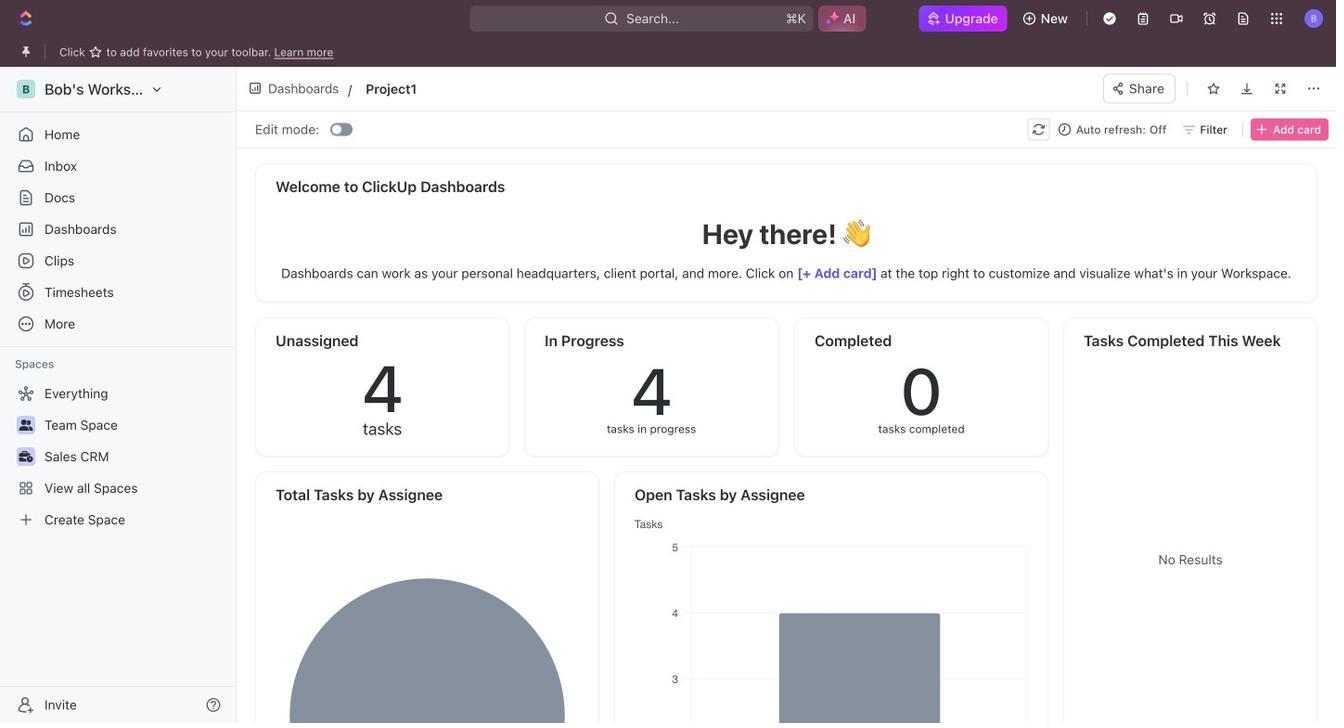 Task type: describe. For each thing, give the bounding box(es) containing it.
sidebar navigation
[[0, 67, 240, 723]]

user group image
[[19, 420, 33, 431]]



Task type: vqa. For each thing, say whether or not it's contained in the screenshot.
'tree'
yes



Task type: locate. For each thing, give the bounding box(es) containing it.
tree
[[7, 379, 228, 535]]

tree inside the sidebar navigation
[[7, 379, 228, 535]]

business time image
[[19, 451, 33, 462]]

None text field
[[366, 77, 659, 100]]

bob's workspace, , element
[[17, 80, 35, 98]]



